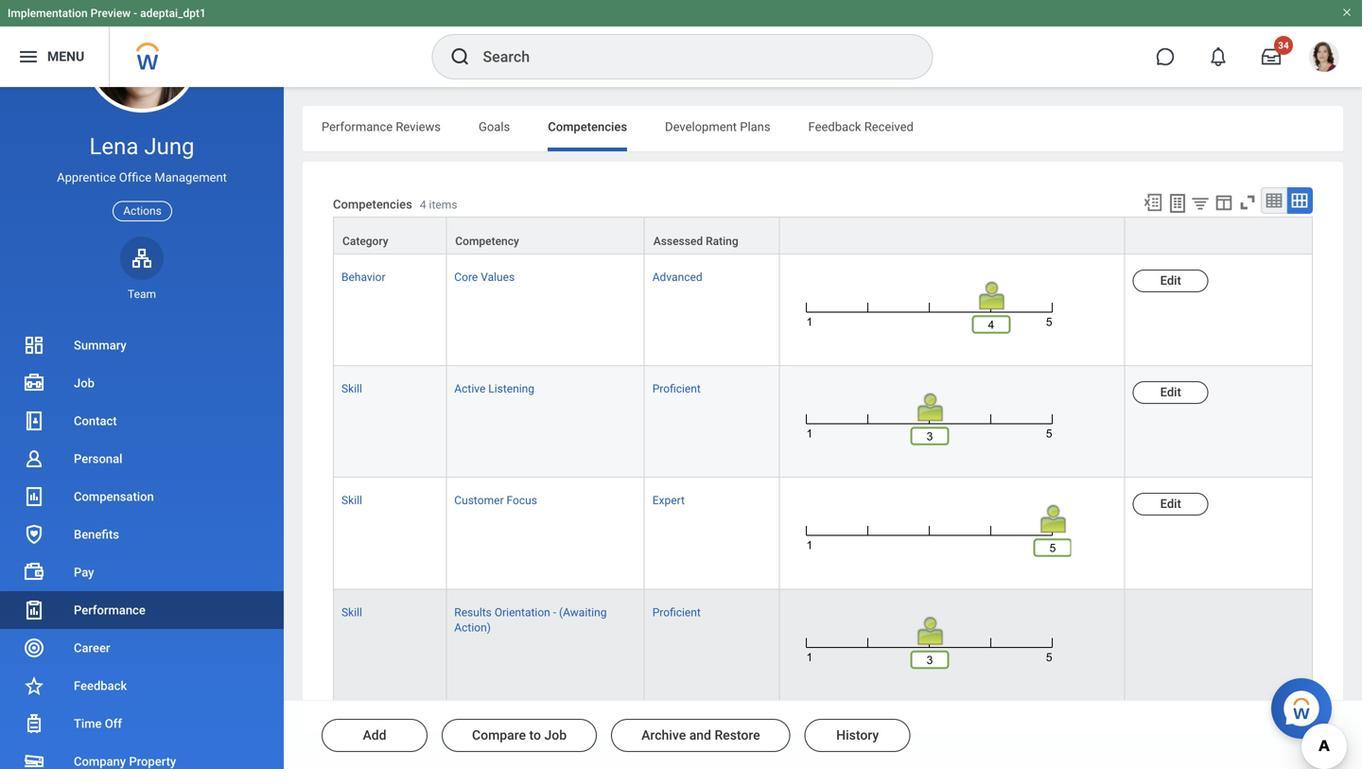 Task type: locate. For each thing, give the bounding box(es) containing it.
skill link for results orientation - (awaiting action)
[[342, 602, 362, 619]]

feedback inside list
[[74, 679, 127, 693]]

core
[[454, 271, 478, 284]]

cell
[[1125, 590, 1313, 701]]

results orientation - (awaiting action)
[[454, 606, 607, 634]]

1 horizontal spatial performance
[[322, 120, 393, 134]]

(awaiting
[[559, 606, 607, 619]]

1 skill link from the top
[[342, 379, 362, 396]]

- for orientation
[[553, 606, 556, 619]]

2 edit button from the top
[[1133, 381, 1209, 404]]

team link
[[120, 236, 164, 302]]

menu button
[[0, 26, 109, 87]]

0 horizontal spatial competencies
[[333, 197, 412, 211]]

- inside menu banner
[[134, 7, 137, 20]]

2 row from the top
[[333, 590, 1313, 701]]

1 vertical spatial edit button
[[1133, 381, 1209, 404]]

row containing skill
[[333, 590, 1313, 701]]

proficient for results orientation - (awaiting action)
[[652, 606, 701, 619]]

notifications large image
[[1209, 47, 1228, 66]]

feedback image
[[23, 675, 45, 697]]

inbox large image
[[1262, 47, 1281, 66]]

1 skill from the top
[[342, 382, 362, 396]]

0 vertical spatial competencies
[[548, 120, 627, 134]]

feedback up time off
[[74, 679, 127, 693]]

archive and restore button
[[611, 719, 791, 752]]

edit for expert
[[1160, 497, 1181, 511]]

3 skill link from the top
[[342, 602, 362, 619]]

feedback
[[808, 120, 861, 134], [74, 679, 127, 693]]

view team image
[[131, 247, 153, 269]]

competencies 4 items
[[333, 197, 457, 211]]

performance for performance
[[74, 603, 146, 617]]

list
[[0, 326, 284, 769]]

company property
[[74, 754, 176, 769]]

pay image
[[23, 561, 45, 584]]

edit
[[1160, 273, 1181, 287], [1160, 385, 1181, 399], [1160, 497, 1181, 511]]

0 vertical spatial -
[[134, 7, 137, 20]]

-
[[134, 7, 137, 20], [553, 606, 556, 619]]

0 vertical spatial proficient
[[652, 382, 701, 396]]

company
[[74, 754, 126, 769]]

category
[[342, 235, 388, 248]]

2 vertical spatial skill link
[[342, 602, 362, 619]]

feedback for feedback received
[[808, 120, 861, 134]]

items
[[429, 198, 457, 211]]

- left (awaiting
[[553, 606, 556, 619]]

performance up career
[[74, 603, 146, 617]]

1 vertical spatial performance
[[74, 603, 146, 617]]

competencies up category popup button
[[333, 197, 412, 211]]

performance for performance reviews
[[322, 120, 393, 134]]

0 horizontal spatial performance
[[74, 603, 146, 617]]

advanced
[[652, 271, 703, 284]]

skill inside row
[[342, 606, 362, 619]]

- right preview
[[134, 7, 137, 20]]

feedback inside 'tab list'
[[808, 120, 861, 134]]

proficient link
[[652, 379, 701, 396], [652, 602, 701, 619]]

3 skill from the top
[[342, 606, 362, 619]]

1 vertical spatial -
[[553, 606, 556, 619]]

0 vertical spatial proficient link
[[652, 379, 701, 396]]

skill link
[[342, 379, 362, 396], [342, 490, 362, 507], [342, 602, 362, 619]]

2 proficient from the top
[[652, 606, 701, 619]]

1 horizontal spatial feedback
[[808, 120, 861, 134]]

team lena jung element
[[120, 286, 164, 302]]

1 proficient from the top
[[652, 382, 701, 396]]

proficient for active listening
[[652, 382, 701, 396]]

restore
[[715, 727, 760, 743]]

1 vertical spatial skill link
[[342, 490, 362, 507]]

2 skill link from the top
[[342, 490, 362, 507]]

behavior
[[342, 271, 386, 284]]

1 vertical spatial job
[[544, 727, 567, 743]]

job right to
[[544, 727, 567, 743]]

2 edit row from the top
[[333, 366, 1313, 478]]

add
[[363, 727, 387, 743]]

job up contact
[[74, 376, 95, 390]]

performance
[[322, 120, 393, 134], [74, 603, 146, 617]]

benefits
[[74, 527, 119, 542]]

list containing summary
[[0, 326, 284, 769]]

action)
[[454, 621, 491, 634]]

performance inside 'tab list'
[[322, 120, 393, 134]]

2 vertical spatial edit
[[1160, 497, 1181, 511]]

active listening link
[[454, 379, 535, 396]]

contact
[[74, 414, 117, 428]]

time off link
[[0, 705, 284, 743]]

3 edit from the top
[[1160, 497, 1181, 511]]

2 proficient link from the top
[[652, 602, 701, 619]]

performance reviews
[[322, 120, 441, 134]]

performance image
[[23, 599, 45, 622]]

1 vertical spatial proficient link
[[652, 602, 701, 619]]

1 edit button from the top
[[1133, 270, 1209, 292]]

1 edit row from the top
[[333, 255, 1313, 366]]

0 vertical spatial row
[[333, 217, 1313, 255]]

1 row from the top
[[333, 217, 1313, 255]]

competencies right goals
[[548, 120, 627, 134]]

0 vertical spatial skill link
[[342, 379, 362, 396]]

feedback for feedback
[[74, 679, 127, 693]]

0 horizontal spatial -
[[134, 7, 137, 20]]

edit button
[[1133, 270, 1209, 292], [1133, 381, 1209, 404], [1133, 493, 1209, 516]]

navigation pane region
[[0, 0, 284, 769]]

to
[[529, 727, 541, 743]]

and
[[689, 727, 711, 743]]

1 vertical spatial skill
[[342, 494, 362, 507]]

- inside 'results orientation - (awaiting action)'
[[553, 606, 556, 619]]

customer focus link
[[454, 490, 537, 507]]

1 vertical spatial row
[[333, 590, 1313, 701]]

1 horizontal spatial job
[[544, 727, 567, 743]]

actions button
[[113, 201, 172, 221]]

job
[[74, 376, 95, 390], [544, 727, 567, 743]]

0 vertical spatial edit button
[[1133, 270, 1209, 292]]

lena jung
[[89, 133, 194, 160]]

profile logan mcneil image
[[1309, 42, 1340, 76]]

0 vertical spatial feedback
[[808, 120, 861, 134]]

toolbar
[[1134, 187, 1313, 217]]

team
[[128, 287, 156, 301]]

summary
[[74, 338, 127, 352]]

edit button for advanced
[[1133, 270, 1209, 292]]

jung
[[144, 133, 194, 160]]

row
[[333, 217, 1313, 255], [333, 590, 1313, 701]]

feedback left received
[[808, 120, 861, 134]]

skill
[[342, 382, 362, 396], [342, 494, 362, 507], [342, 606, 362, 619]]

skill link for active listening
[[342, 379, 362, 396]]

0 vertical spatial job
[[74, 376, 95, 390]]

implementation preview -   adeptai_dpt1
[[8, 7, 206, 20]]

time
[[74, 717, 102, 731]]

edit row
[[333, 255, 1313, 366], [333, 366, 1313, 478], [333, 478, 1313, 590]]

performance left the reviews
[[322, 120, 393, 134]]

fullscreen image
[[1237, 192, 1258, 213]]

0 vertical spatial edit
[[1160, 273, 1181, 287]]

personal link
[[0, 440, 284, 478]]

2 vertical spatial edit button
[[1133, 493, 1209, 516]]

proficient
[[652, 382, 701, 396], [652, 606, 701, 619]]

menu
[[47, 49, 84, 64]]

category button
[[334, 218, 446, 254]]

skill for active
[[342, 382, 362, 396]]

adeptai_dpt1
[[140, 7, 206, 20]]

job inside list
[[74, 376, 95, 390]]

0 vertical spatial performance
[[322, 120, 393, 134]]

export to excel image
[[1143, 192, 1164, 213]]

0 horizontal spatial feedback
[[74, 679, 127, 693]]

0 vertical spatial skill
[[342, 382, 362, 396]]

history button
[[805, 719, 911, 752]]

archive and restore
[[641, 727, 760, 743]]

0 horizontal spatial job
[[74, 376, 95, 390]]

1 vertical spatial feedback
[[74, 679, 127, 693]]

expert link
[[652, 490, 685, 507]]

assessed rating button
[[645, 218, 779, 254]]

1 proficient link from the top
[[652, 379, 701, 396]]

3 edit button from the top
[[1133, 493, 1209, 516]]

reviews
[[396, 120, 441, 134]]

competencies inside 'tab list'
[[548, 120, 627, 134]]

34 button
[[1251, 36, 1293, 78]]

click to view/edit grid preferences image
[[1214, 192, 1235, 213]]

1 vertical spatial proficient
[[652, 606, 701, 619]]

competencies
[[548, 120, 627, 134], [333, 197, 412, 211]]

table image
[[1265, 191, 1284, 210]]

tab list
[[303, 106, 1343, 151]]

2 vertical spatial skill
[[342, 606, 362, 619]]

1 horizontal spatial competencies
[[548, 120, 627, 134]]

1 vertical spatial edit
[[1160, 385, 1181, 399]]

performance inside list
[[74, 603, 146, 617]]

1 vertical spatial competencies
[[333, 197, 412, 211]]

actions
[[123, 204, 162, 218]]

2 edit from the top
[[1160, 385, 1181, 399]]

2 skill from the top
[[342, 494, 362, 507]]

1 horizontal spatial -
[[553, 606, 556, 619]]

1 edit from the top
[[1160, 273, 1181, 287]]

competencies for competencies 4 items
[[333, 197, 412, 211]]



Task type: describe. For each thing, give the bounding box(es) containing it.
time off image
[[23, 712, 45, 735]]

listening
[[488, 382, 535, 396]]

justify image
[[17, 45, 40, 68]]

feedback link
[[0, 667, 284, 705]]

edit button for expert
[[1133, 493, 1209, 516]]

apprentice office management
[[57, 170, 227, 185]]

career image
[[23, 637, 45, 659]]

compare to job button
[[442, 719, 597, 752]]

management
[[155, 170, 227, 185]]

goals
[[479, 120, 510, 134]]

development plans
[[665, 120, 771, 134]]

benefits image
[[23, 523, 45, 546]]

archive
[[641, 727, 686, 743]]

active listening
[[454, 382, 535, 396]]

compensation link
[[0, 478, 284, 516]]

personal
[[74, 452, 122, 466]]

compare to job
[[472, 727, 567, 743]]

advanced link
[[652, 267, 703, 284]]

benefits link
[[0, 516, 284, 553]]

action bar region
[[284, 700, 1362, 769]]

summary image
[[23, 334, 45, 357]]

proficient link for results orientation - (awaiting action)
[[652, 602, 701, 619]]

core values
[[454, 271, 515, 284]]

proficient link for active listening
[[652, 379, 701, 396]]

skill for results
[[342, 606, 362, 619]]

rating
[[706, 235, 738, 248]]

compare
[[472, 727, 526, 743]]

personal image
[[23, 447, 45, 470]]

active
[[454, 382, 486, 396]]

company property link
[[0, 743, 284, 769]]

off
[[105, 717, 122, 731]]

orientation
[[495, 606, 550, 619]]

row containing category
[[333, 217, 1313, 255]]

time off
[[74, 717, 122, 731]]

menu banner
[[0, 0, 1362, 87]]

expert
[[652, 494, 685, 507]]

pay
[[74, 565, 94, 579]]

results
[[454, 606, 492, 619]]

preview
[[91, 7, 131, 20]]

property
[[129, 754, 176, 769]]

select to filter grid data image
[[1190, 193, 1211, 213]]

values
[[481, 271, 515, 284]]

plans
[[740, 120, 771, 134]]

competency button
[[447, 218, 644, 254]]

customer
[[454, 494, 504, 507]]

tab list containing performance reviews
[[303, 106, 1343, 151]]

competency
[[455, 235, 519, 248]]

results orientation - (awaiting action) link
[[454, 602, 607, 634]]

job inside button
[[544, 727, 567, 743]]

34
[[1278, 40, 1289, 51]]

apprentice
[[57, 170, 116, 185]]

add button
[[322, 719, 428, 752]]

3 edit row from the top
[[333, 478, 1313, 590]]

received
[[864, 120, 914, 134]]

pay link
[[0, 553, 284, 591]]

behavior link
[[342, 267, 386, 284]]

job image
[[23, 372, 45, 394]]

company property image
[[23, 750, 45, 769]]

export to worksheets image
[[1166, 192, 1189, 215]]

competencies for competencies
[[548, 120, 627, 134]]

compensation image
[[23, 485, 45, 508]]

lena
[[89, 133, 139, 160]]

compensation
[[74, 490, 154, 504]]

job link
[[0, 364, 284, 402]]

career
[[74, 641, 110, 655]]

customer focus
[[454, 494, 537, 507]]

edit for advanced
[[1160, 273, 1181, 287]]

focus
[[507, 494, 537, 507]]

performance link
[[0, 591, 284, 629]]

development
[[665, 120, 737, 134]]

career link
[[0, 629, 284, 667]]

contact link
[[0, 402, 284, 440]]

- for preview
[[134, 7, 137, 20]]

assessed
[[653, 235, 703, 248]]

summary link
[[0, 326, 284, 364]]

history
[[836, 727, 879, 743]]

4
[[420, 198, 426, 211]]

implementation
[[8, 7, 88, 20]]

search image
[[449, 45, 472, 68]]

office
[[119, 170, 152, 185]]

Search Workday  search field
[[483, 36, 894, 78]]

close environment banner image
[[1341, 7, 1353, 18]]

core values link
[[454, 267, 515, 284]]

assessed rating
[[653, 235, 738, 248]]

expand table image
[[1290, 191, 1309, 210]]

contact image
[[23, 410, 45, 432]]

feedback received
[[808, 120, 914, 134]]



Task type: vqa. For each thing, say whether or not it's contained in the screenshot.
THE OFFICE
yes



